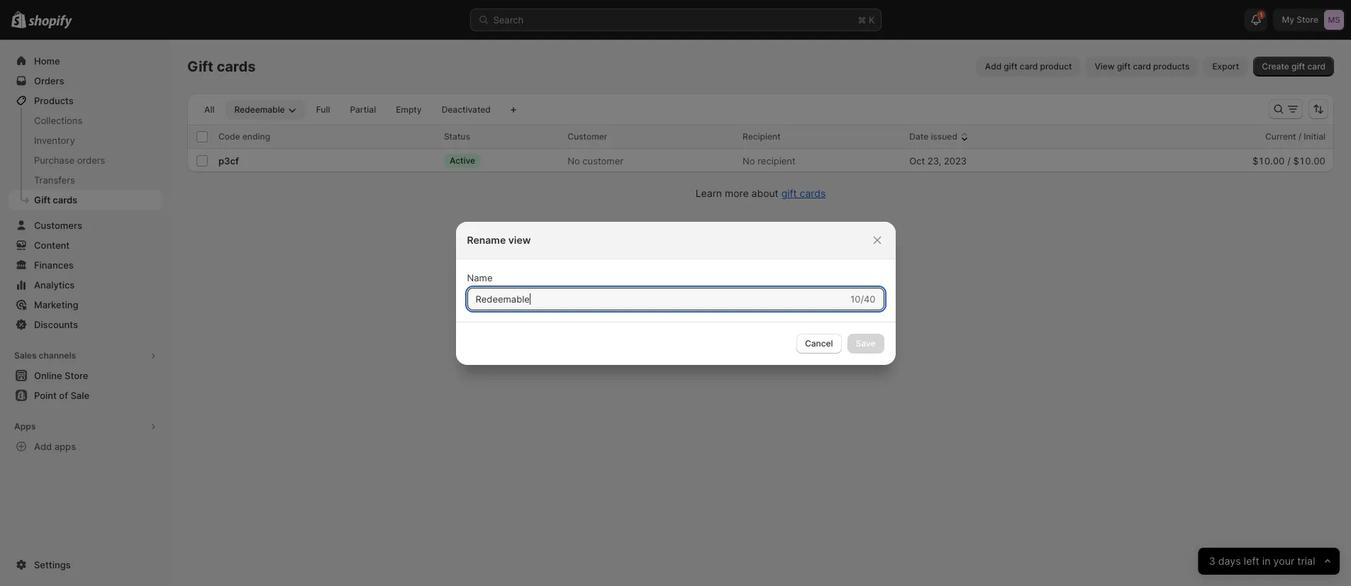 Task type: vqa. For each thing, say whether or not it's contained in the screenshot.
"/" related to $10.00
yes



Task type: locate. For each thing, give the bounding box(es) containing it.
cancel
[[805, 338, 833, 349]]

no
[[568, 155, 580, 166], [743, 155, 755, 166]]

gift right "create"
[[1292, 61, 1306, 72]]

0 horizontal spatial add
[[34, 441, 52, 453]]

2 horizontal spatial cards
[[800, 187, 826, 199]]

0 vertical spatial /
[[1299, 131, 1302, 142]]

no for no customer
[[568, 155, 580, 166]]

create gift card
[[1262, 61, 1326, 72]]

gift cards up "all"
[[187, 58, 256, 75]]

1 horizontal spatial /
[[1299, 131, 1302, 142]]

current
[[1266, 131, 1297, 142]]

1 vertical spatial gift cards
[[34, 194, 77, 206]]

gift cards down transfers
[[34, 194, 77, 206]]

/ inside button
[[1299, 131, 1302, 142]]

1 vertical spatial /
[[1288, 155, 1291, 166]]

tab list
[[193, 99, 502, 120]]

⌘ k
[[858, 14, 875, 26]]

inventory link
[[9, 131, 162, 150]]

$10.00 down current
[[1253, 155, 1285, 166]]

oct 23, 2023
[[910, 155, 967, 166]]

cards up all link
[[217, 58, 256, 75]]

gift
[[187, 58, 213, 75], [34, 194, 50, 206]]

$10.00
[[1253, 155, 1285, 166], [1294, 155, 1326, 166]]

purchase
[[34, 155, 75, 166]]

code ending button
[[219, 130, 285, 144]]

rename view dialog
[[0, 222, 1352, 365]]

2 $10.00 from the left
[[1294, 155, 1326, 166]]

0 vertical spatial add
[[985, 61, 1002, 72]]

apps
[[54, 441, 76, 453]]

add left product on the right top of the page
[[985, 61, 1002, 72]]

current / initial button
[[1266, 130, 1340, 144]]

settings link
[[9, 556, 162, 575]]

add apps button
[[9, 437, 162, 457]]

1 horizontal spatial $10.00
[[1294, 155, 1326, 166]]

cards right about
[[800, 187, 826, 199]]

gift cards link
[[782, 187, 826, 199]]

gift down transfers
[[34, 194, 50, 206]]

0 horizontal spatial card
[[1020, 61, 1038, 72]]

2 no from the left
[[743, 155, 755, 166]]

card left product on the right top of the page
[[1020, 61, 1038, 72]]

add apps
[[34, 441, 76, 453]]

status
[[444, 131, 470, 142]]

all
[[204, 104, 215, 115]]

no down recipient
[[743, 155, 755, 166]]

transfers link
[[9, 170, 162, 190]]

/ left initial
[[1299, 131, 1302, 142]]

settings
[[34, 560, 71, 571]]

1 horizontal spatial cards
[[217, 58, 256, 75]]

1 vertical spatial gift
[[34, 194, 50, 206]]

0 vertical spatial gift cards
[[187, 58, 256, 75]]

1 no from the left
[[568, 155, 580, 166]]

gift for view
[[1117, 61, 1131, 72]]

1 horizontal spatial card
[[1133, 61, 1152, 72]]

sales channels button
[[9, 346, 162, 366]]

2 horizontal spatial card
[[1308, 61, 1326, 72]]

partial link
[[342, 100, 385, 120]]

add gift card product link
[[977, 57, 1081, 77]]

view gift card products link
[[1087, 57, 1199, 77]]

gift right about
[[782, 187, 797, 199]]

1 card from the left
[[1020, 61, 1038, 72]]

create
[[1262, 61, 1290, 72]]

0 horizontal spatial no
[[568, 155, 580, 166]]

23,
[[928, 155, 942, 166]]

gift right view
[[1117, 61, 1131, 72]]

tab list containing all
[[193, 99, 502, 120]]

1 horizontal spatial add
[[985, 61, 1002, 72]]

create gift card link
[[1254, 57, 1335, 77]]

1 vertical spatial add
[[34, 441, 52, 453]]

card right "create"
[[1308, 61, 1326, 72]]

0 horizontal spatial gift cards
[[34, 194, 77, 206]]

initial
[[1304, 131, 1326, 142]]

1 $10.00 from the left
[[1253, 155, 1285, 166]]

recipient
[[743, 131, 781, 142]]

cancel button
[[797, 334, 842, 354]]

1 horizontal spatial no
[[743, 155, 755, 166]]

/ down current / initial
[[1288, 155, 1291, 166]]

2023
[[944, 155, 967, 166]]

card
[[1020, 61, 1038, 72], [1133, 61, 1152, 72], [1308, 61, 1326, 72]]

1 horizontal spatial gift
[[187, 58, 213, 75]]

/ for current
[[1299, 131, 1302, 142]]

date
[[910, 131, 929, 142]]

⌘
[[858, 14, 867, 26]]

purchase orders
[[34, 155, 105, 166]]

add inside button
[[34, 441, 52, 453]]

customer button
[[568, 130, 622, 144]]

oct
[[910, 155, 925, 166]]

gift for add
[[1004, 61, 1018, 72]]

card left products
[[1133, 61, 1152, 72]]

gift left product on the right top of the page
[[1004, 61, 1018, 72]]

0 horizontal spatial /
[[1288, 155, 1291, 166]]

cards down transfers
[[53, 194, 77, 206]]

Name text field
[[467, 288, 848, 310]]

no down customer
[[568, 155, 580, 166]]

0 horizontal spatial $10.00
[[1253, 155, 1285, 166]]

discounts
[[34, 319, 78, 331]]

home
[[34, 55, 60, 67]]

products
[[1154, 61, 1190, 72]]

1 horizontal spatial gift cards
[[187, 58, 256, 75]]

rename view
[[467, 234, 531, 246]]

/
[[1299, 131, 1302, 142], [1288, 155, 1291, 166]]

gift
[[1004, 61, 1018, 72], [1117, 61, 1131, 72], [1292, 61, 1306, 72], [782, 187, 797, 199]]

add
[[985, 61, 1002, 72], [34, 441, 52, 453]]

$10.00 down initial
[[1294, 155, 1326, 166]]

channels
[[39, 350, 76, 361]]

partial
[[350, 104, 376, 115]]

2 card from the left
[[1133, 61, 1152, 72]]

view
[[509, 234, 531, 246]]

cards
[[217, 58, 256, 75], [800, 187, 826, 199], [53, 194, 77, 206]]

gift cards
[[187, 58, 256, 75], [34, 194, 77, 206]]

add left apps
[[34, 441, 52, 453]]

gift up "all"
[[187, 58, 213, 75]]



Task type: describe. For each thing, give the bounding box(es) containing it.
no recipient
[[743, 155, 796, 166]]

customer
[[583, 155, 624, 166]]

recipient
[[758, 155, 796, 166]]

empty link
[[387, 100, 430, 120]]

view
[[1095, 61, 1115, 72]]

deactivated link
[[433, 100, 499, 120]]

0 horizontal spatial gift
[[34, 194, 50, 206]]

0 vertical spatial gift
[[187, 58, 213, 75]]

collections link
[[9, 111, 162, 131]]

code
[[219, 131, 240, 142]]

apps
[[14, 421, 36, 432]]

issued
[[931, 131, 958, 142]]

sales
[[14, 350, 37, 361]]

add for add apps
[[34, 441, 52, 453]]

card for products
[[1133, 61, 1152, 72]]

p3cf
[[219, 155, 239, 166]]

customer
[[568, 131, 608, 142]]

collections
[[34, 115, 82, 126]]

3 card from the left
[[1308, 61, 1326, 72]]

date issued button
[[910, 130, 972, 144]]

recipient button
[[743, 130, 795, 144]]

$10.00 / $10.00
[[1253, 155, 1326, 166]]

shopify image
[[29, 15, 73, 29]]

purchase orders link
[[9, 150, 162, 170]]

p3cf link
[[219, 155, 239, 166]]

all link
[[196, 100, 223, 120]]

sales channels
[[14, 350, 76, 361]]

home link
[[9, 51, 162, 71]]

full
[[316, 104, 330, 115]]

k
[[869, 14, 875, 26]]

deactivated
[[442, 104, 491, 115]]

more
[[725, 187, 749, 199]]

export button
[[1204, 57, 1248, 77]]

current / initial
[[1266, 131, 1326, 142]]

products
[[34, 95, 74, 106]]

empty
[[396, 104, 422, 115]]

/ for $10.00
[[1288, 155, 1291, 166]]

gift cards link
[[9, 190, 162, 210]]

search
[[493, 14, 524, 26]]

gift for create
[[1292, 61, 1306, 72]]

orders
[[77, 155, 105, 166]]

learn
[[696, 187, 722, 199]]

0 horizontal spatial cards
[[53, 194, 77, 206]]

active
[[450, 155, 475, 166]]

inventory
[[34, 135, 75, 146]]

transfers
[[34, 175, 75, 186]]

code ending
[[219, 131, 270, 142]]

apps button
[[9, 417, 162, 437]]

full link
[[308, 100, 339, 120]]

view gift card products
[[1095, 61, 1190, 72]]

product
[[1040, 61, 1072, 72]]

about
[[752, 187, 779, 199]]

card for product
[[1020, 61, 1038, 72]]

products link
[[9, 91, 162, 111]]

ending
[[242, 131, 270, 142]]

no for no recipient
[[743, 155, 755, 166]]

no customer
[[568, 155, 624, 166]]

discounts link
[[9, 315, 162, 335]]

add for add gift card product
[[985, 61, 1002, 72]]

export
[[1213, 61, 1240, 72]]

add gift card product
[[985, 61, 1072, 72]]

rename
[[467, 234, 506, 246]]

name
[[467, 272, 493, 283]]

date issued
[[910, 131, 958, 142]]

learn more about gift cards
[[696, 187, 826, 199]]



